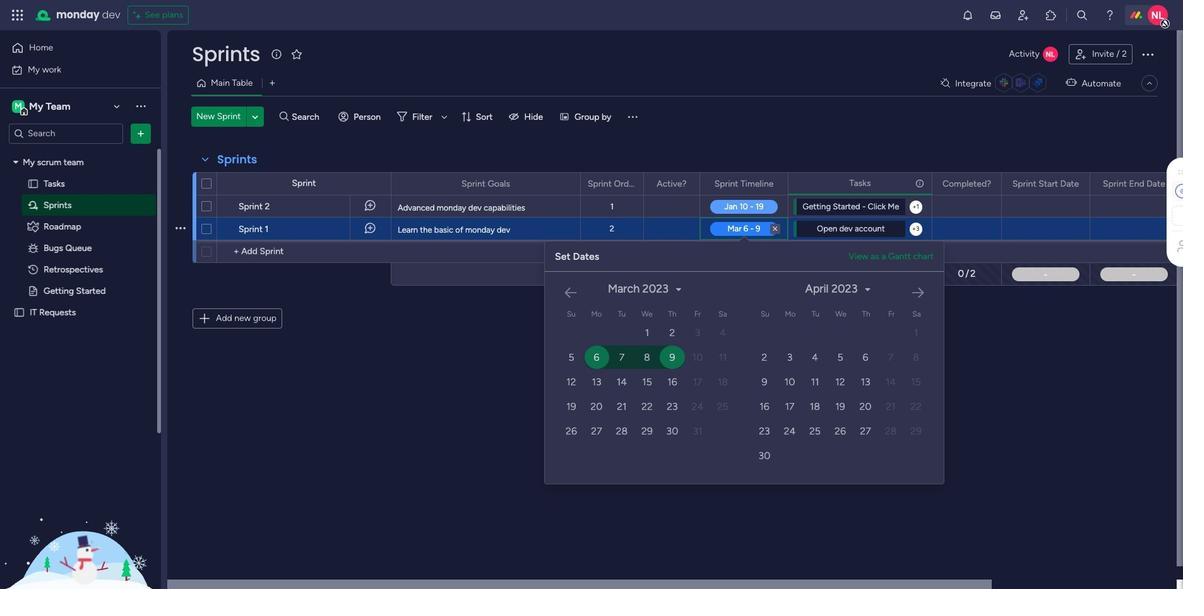 Task type: locate. For each thing, give the bounding box(es) containing it.
show board description image
[[269, 48, 284, 61]]

1 horizontal spatial public board image
[[27, 178, 39, 190]]

1 vertical spatial public board image
[[13, 307, 25, 318]]

public board image
[[27, 178, 39, 190], [13, 307, 25, 318]]

0 horizontal spatial caret down image
[[13, 158, 18, 167]]

help image
[[1104, 9, 1116, 21]]

option
[[0, 151, 161, 153]]

workspace selection element
[[12, 99, 72, 115]]

1 vertical spatial caret down image
[[676, 285, 681, 294]]

caret down image
[[865, 285, 870, 294]]

caret down image
[[13, 158, 18, 167], [676, 285, 681, 294]]

column information image
[[915, 178, 925, 188]]

region
[[545, 267, 1183, 484]]

workspace options image
[[134, 100, 147, 113]]

0 vertical spatial caret down image
[[13, 158, 18, 167]]

add to favorites image
[[290, 48, 303, 60]]

list box
[[0, 149, 161, 494]]

notifications image
[[961, 9, 974, 21]]

options image
[[914, 173, 923, 194], [563, 173, 571, 195], [626, 173, 634, 195], [682, 173, 691, 195], [770, 173, 779, 195], [984, 173, 992, 195], [1160, 173, 1169, 195], [176, 191, 186, 221]]

options image
[[1140, 47, 1155, 62], [134, 127, 147, 140], [1072, 173, 1081, 195], [176, 214, 186, 244]]

Search field
[[289, 108, 327, 126]]

public board image
[[27, 285, 39, 297]]

invite members image
[[1017, 9, 1030, 21]]

angle down image
[[252, 112, 258, 122]]

None field
[[189, 41, 263, 68], [214, 152, 260, 168], [846, 176, 874, 190], [458, 177, 513, 191], [585, 177, 640, 191], [654, 177, 690, 191], [711, 177, 777, 191], [939, 177, 994, 191], [1009, 177, 1082, 191], [1100, 177, 1169, 191], [189, 41, 263, 68], [214, 152, 260, 168], [846, 176, 874, 190], [458, 177, 513, 191], [585, 177, 640, 191], [654, 177, 690, 191], [711, 177, 777, 191], [939, 177, 994, 191], [1009, 177, 1082, 191], [1100, 177, 1169, 191]]

1 horizontal spatial caret down image
[[676, 285, 681, 294]]

lottie animation element
[[0, 462, 161, 590]]

+ Add Sprint text field
[[223, 244, 385, 259]]

v2 search image
[[279, 110, 289, 124]]

search everything image
[[1076, 9, 1088, 21]]

workspace image
[[12, 99, 25, 113]]

menu image
[[627, 110, 639, 123]]

arrow down image
[[437, 109, 452, 124]]

autopilot image
[[1066, 75, 1077, 91]]



Task type: describe. For each thing, give the bounding box(es) containing it.
collapse board header image
[[1145, 78, 1155, 88]]

noah lott image
[[1148, 5, 1168, 25]]

0 vertical spatial public board image
[[27, 178, 39, 190]]

home image
[[11, 42, 24, 54]]

apps image
[[1045, 9, 1057, 21]]

lottie animation image
[[0, 462, 161, 590]]

see plans image
[[134, 8, 145, 23]]

my work image
[[11, 64, 23, 75]]

select product image
[[11, 9, 24, 21]]

0 horizontal spatial public board image
[[13, 307, 25, 318]]

dapulse integrations image
[[941, 79, 950, 88]]

board activity image
[[1043, 47, 1058, 62]]

Search in workspace field
[[27, 126, 105, 141]]

add view image
[[270, 79, 275, 88]]

inbox image
[[989, 9, 1002, 21]]



Task type: vqa. For each thing, say whether or not it's contained in the screenshot.
the left caret down image
yes



